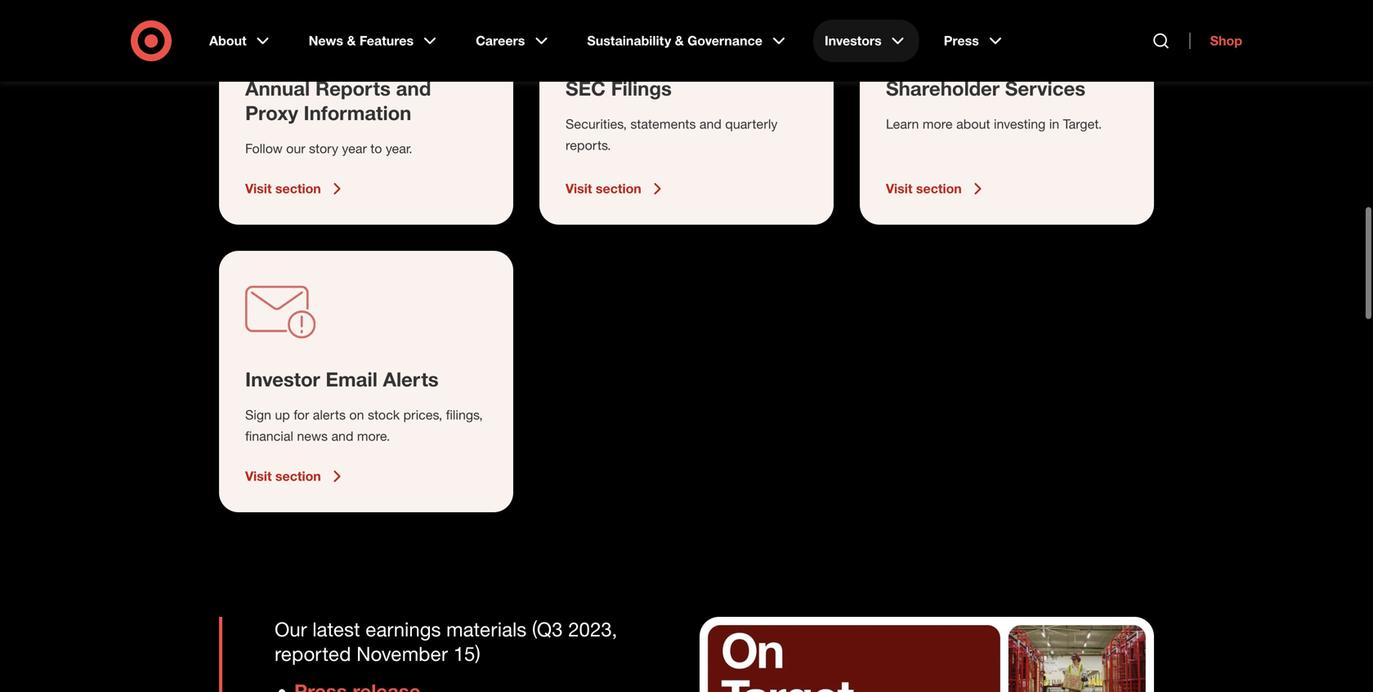 Task type: describe. For each thing, give the bounding box(es) containing it.
investing
[[994, 116, 1046, 132]]

annual
[[245, 76, 310, 100]]

about link
[[198, 20, 284, 62]]

news
[[309, 33, 343, 49]]

visit section link for reports
[[245, 179, 487, 199]]

investor email alerts
[[245, 367, 439, 391]]

quarterly
[[725, 116, 778, 132]]

press
[[944, 33, 979, 49]]

annual reports and proxy information
[[245, 76, 431, 125]]

shareholder
[[886, 76, 1000, 100]]

email
[[326, 367, 378, 391]]

and for reports
[[396, 76, 431, 100]]

reports
[[315, 76, 391, 100]]

and for statements
[[700, 116, 722, 132]]

news & features
[[309, 33, 414, 49]]

securities, statements and quarterly reports.
[[566, 116, 778, 153]]

(q3
[[532, 618, 563, 641]]

section for shareholder
[[916, 181, 962, 197]]

shop link
[[1190, 33, 1243, 49]]

alerts
[[313, 407, 346, 423]]

follow
[[245, 141, 283, 157]]

visit section for shareholder services
[[886, 181, 962, 197]]

reported
[[275, 642, 351, 666]]

sec filings
[[566, 76, 672, 100]]

year
[[342, 141, 367, 157]]

filings,
[[446, 407, 483, 423]]

to
[[371, 141, 382, 157]]

stock
[[368, 407, 400, 423]]

follow our story year to year.
[[245, 141, 413, 157]]

investors link
[[813, 20, 919, 62]]

about
[[957, 116, 990, 132]]

services
[[1005, 76, 1086, 100]]

news
[[297, 428, 328, 444]]

investor
[[245, 367, 320, 391]]

prices,
[[403, 407, 442, 423]]

visit for investor email alerts
[[245, 468, 272, 484]]

statements
[[631, 116, 696, 132]]

learn
[[886, 116, 919, 132]]

section for annual
[[275, 181, 321, 197]]

latest
[[312, 618, 360, 641]]

more
[[923, 116, 953, 132]]

visit section link for email
[[245, 467, 487, 486]]

press link
[[933, 20, 1017, 62]]

investors
[[825, 33, 882, 49]]

and inside sign up for alerts on stock prices, filings, financial news and more.
[[331, 428, 354, 444]]

on target: inside our stores-as-hubs strategy image
[[700, 617, 1154, 692]]

information
[[304, 101, 411, 125]]

careers
[[476, 33, 525, 49]]

financial
[[245, 428, 293, 444]]

15)
[[453, 642, 481, 666]]



Task type: locate. For each thing, give the bounding box(es) containing it.
2023,
[[568, 618, 617, 641]]

alerts
[[383, 367, 439, 391]]

our
[[286, 141, 305, 157]]

november
[[357, 642, 448, 666]]

visit for sec filings
[[566, 181, 592, 197]]

and inside annual reports and proxy information
[[396, 76, 431, 100]]

1 vertical spatial and
[[700, 116, 722, 132]]

visit section down our
[[245, 181, 321, 197]]

year.
[[386, 141, 413, 157]]

and
[[396, 76, 431, 100], [700, 116, 722, 132], [331, 428, 354, 444]]

learn more about investing in target.
[[886, 116, 1102, 132]]

section down reports.
[[596, 181, 642, 197]]

section for sec
[[596, 181, 642, 197]]

section down news
[[275, 468, 321, 484]]

visit section link down investing
[[886, 179, 1128, 199]]

sustainability & governance
[[587, 33, 763, 49]]

for
[[294, 407, 309, 423]]

features
[[360, 33, 414, 49]]

sign up for alerts on stock prices, filings, financial news and more.
[[245, 407, 483, 444]]

& for governance
[[675, 33, 684, 49]]

shop
[[1210, 33, 1243, 49]]

visit section link down securities, statements and quarterly reports.
[[566, 179, 808, 199]]

visit section for annual reports and proxy information
[[245, 181, 321, 197]]

visit section link down the to
[[245, 179, 487, 199]]

visit section link down the more.
[[245, 467, 487, 486]]

visit section for investor email alerts
[[245, 468, 321, 484]]

& left governance
[[675, 33, 684, 49]]

visit down reports.
[[566, 181, 592, 197]]

and left quarterly
[[700, 116, 722, 132]]

more.
[[357, 428, 390, 444]]

visit section down reports.
[[566, 181, 642, 197]]

1 & from the left
[[347, 33, 356, 49]]

reports.
[[566, 137, 611, 153]]

and inside securities, statements and quarterly reports.
[[700, 116, 722, 132]]

0 horizontal spatial &
[[347, 33, 356, 49]]

section
[[275, 181, 321, 197], [596, 181, 642, 197], [916, 181, 962, 197], [275, 468, 321, 484]]

&
[[347, 33, 356, 49], [675, 33, 684, 49]]

section down our
[[275, 181, 321, 197]]

materials
[[446, 618, 527, 641]]

earnings
[[366, 618, 441, 641]]

and down the features
[[396, 76, 431, 100]]

visit section link for services
[[886, 179, 1128, 199]]

filings
[[611, 76, 672, 100]]

shareholder services
[[886, 76, 1086, 100]]

2 horizontal spatial and
[[700, 116, 722, 132]]

our latest earnings materials (q3 2023, reported november 15)
[[275, 618, 617, 666]]

proxy
[[245, 101, 298, 125]]

governance
[[688, 33, 763, 49]]

visit section link for filings
[[566, 179, 808, 199]]

up
[[275, 407, 290, 423]]

story
[[309, 141, 338, 157]]

target.
[[1063, 116, 1102, 132]]

visit section for sec filings
[[566, 181, 642, 197]]

sustainability
[[587, 33, 671, 49]]

sec
[[566, 76, 606, 100]]

1 horizontal spatial and
[[396, 76, 431, 100]]

sign
[[245, 407, 271, 423]]

visit down financial
[[245, 468, 272, 484]]

visit section link
[[245, 179, 487, 199], [566, 179, 808, 199], [886, 179, 1128, 199], [245, 467, 487, 486]]

and down alerts
[[331, 428, 354, 444]]

about
[[209, 33, 247, 49]]

2 vertical spatial and
[[331, 428, 354, 444]]

0 vertical spatial and
[[396, 76, 431, 100]]

visit down learn
[[886, 181, 913, 197]]

visit section down financial
[[245, 468, 321, 484]]

& right news
[[347, 33, 356, 49]]

2 & from the left
[[675, 33, 684, 49]]

news & features link
[[297, 20, 451, 62]]

visit for shareholder services
[[886, 181, 913, 197]]

section down more in the top right of the page
[[916, 181, 962, 197]]

securities,
[[566, 116, 627, 132]]

visit for annual reports and proxy information
[[245, 181, 272, 197]]

careers link
[[464, 20, 563, 62]]

our
[[275, 618, 307, 641]]

visit section
[[245, 181, 321, 197], [566, 181, 642, 197], [886, 181, 962, 197], [245, 468, 321, 484]]

1 horizontal spatial &
[[675, 33, 684, 49]]

visit down follow
[[245, 181, 272, 197]]

0 horizontal spatial and
[[331, 428, 354, 444]]

on
[[349, 407, 364, 423]]

section for investor
[[275, 468, 321, 484]]

in
[[1049, 116, 1060, 132]]

visit section down more in the top right of the page
[[886, 181, 962, 197]]

visit
[[245, 181, 272, 197], [566, 181, 592, 197], [886, 181, 913, 197], [245, 468, 272, 484]]

& for features
[[347, 33, 356, 49]]

sustainability & governance link
[[576, 20, 800, 62]]



Task type: vqa. For each thing, say whether or not it's contained in the screenshot.
Visit associated with Shareholder Services
yes



